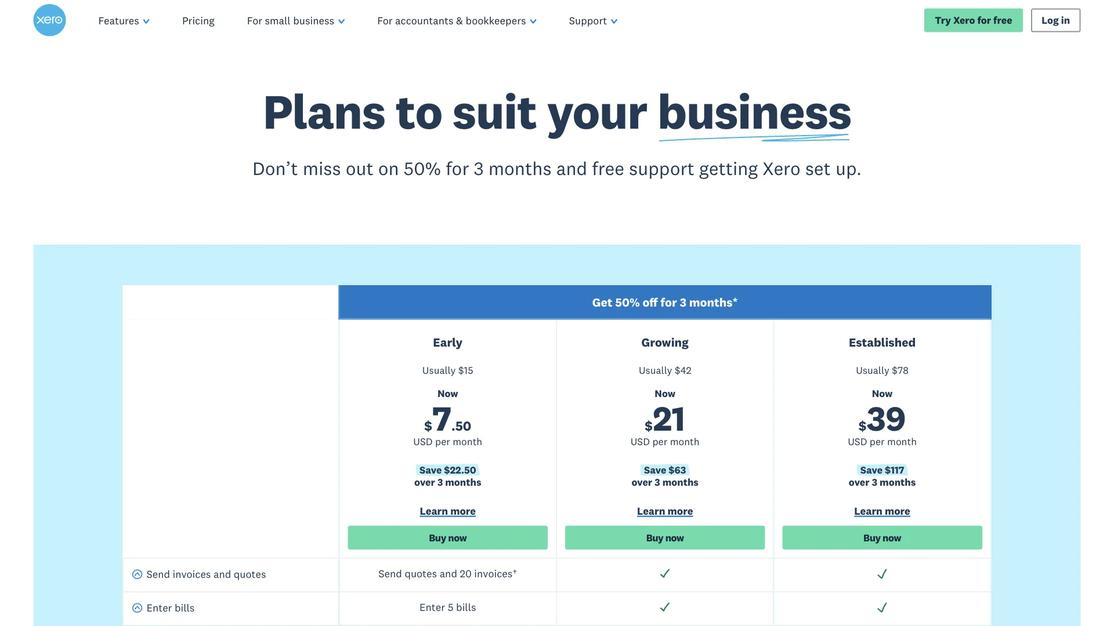 Task type: describe. For each thing, give the bounding box(es) containing it.
bills inside button
[[175, 602, 195, 615]]

try
[[935, 14, 951, 26]]

2 horizontal spatial and
[[556, 157, 588, 180]]

$ 21
[[645, 397, 686, 440]]

learn more link for 21
[[565, 505, 765, 521]]

send invoices and quotes button
[[132, 568, 266, 584]]

$ 7 . 50
[[425, 397, 471, 440]]

3 for 7
[[438, 476, 443, 489]]

per for 21
[[653, 436, 668, 448]]

don't miss out on 50% for 3 months and free support getting xero set up.
[[253, 157, 862, 180]]

features button
[[82, 0, 166, 41]]

1 now from the left
[[448, 532, 467, 544]]

bookkeepers
[[466, 14, 526, 27]]

established
[[849, 335, 916, 350]]

send invoices and quotes
[[147, 568, 266, 581]]

2 horizontal spatial for
[[978, 14, 992, 26]]

months*
[[689, 295, 738, 310]]

0 vertical spatial 50%
[[404, 157, 441, 180]]

1 buy now link from the left
[[348, 526, 548, 550]]

save for 21
[[644, 464, 667, 477]]

usd per month for 7
[[414, 436, 483, 448]]

$ down growing
[[675, 365, 681, 377]]

months for 39
[[880, 476, 916, 489]]

now for 39
[[872, 387, 893, 400]]

3 for 21
[[655, 476, 660, 489]]

buy now for 39
[[864, 532, 902, 544]]

xero homepage image
[[33, 4, 66, 37]]

months for 7
[[445, 476, 482, 489]]

pricing link
[[166, 0, 231, 41]]

buy now link for 39
[[783, 526, 983, 550]]

enter 5 bills
[[420, 601, 476, 615]]

over for 39
[[849, 476, 870, 489]]

buy now link for 21
[[565, 526, 765, 550]]

buy for 21
[[646, 532, 664, 544]]

1 included image from the left
[[659, 602, 671, 614]]

suit
[[453, 81, 537, 142]]

&
[[456, 14, 463, 27]]

1 more from the left
[[451, 505, 476, 518]]

21
[[653, 397, 686, 440]]

1 horizontal spatial bills
[[456, 601, 476, 615]]

now for 21
[[666, 532, 684, 544]]

save for 39
[[861, 464, 883, 477]]

your
[[547, 81, 647, 142]]

39
[[867, 397, 906, 440]]

learn more link for 39
[[783, 505, 983, 521]]

off
[[643, 295, 658, 310]]

quotes inside 'button'
[[234, 568, 266, 581]]

1 vertical spatial business
[[658, 81, 852, 142]]

$117
[[885, 464, 905, 477]]

buy now for 21
[[646, 532, 684, 544]]

log in link
[[1031, 8, 1081, 32]]

and for send invoices and quotes
[[214, 568, 231, 581]]

2 included image from the left
[[877, 602, 889, 614]]

1 learn more link from the left
[[348, 505, 548, 521]]

over 3 months for 21
[[632, 476, 699, 489]]

7
[[432, 397, 452, 440]]

save $63
[[644, 464, 686, 477]]

usually for 7
[[422, 365, 456, 377]]

invoices
[[173, 568, 211, 581]]

try xero for free
[[935, 14, 1013, 26]]

save $22.50
[[420, 464, 476, 477]]

15
[[464, 365, 474, 377]]

1 learn from the left
[[420, 505, 448, 518]]

per for 7
[[435, 436, 450, 448]]

plans
[[263, 81, 385, 142]]

$ down early
[[458, 365, 464, 377]]

enter bills
[[147, 602, 195, 615]]

enter bills button
[[132, 602, 195, 618]]

miss
[[303, 157, 341, 180]]

now for 7
[[438, 387, 458, 400]]

support
[[569, 14, 607, 27]]

send for send invoices and quotes
[[147, 568, 170, 581]]

now for 21
[[655, 387, 676, 400]]

learn for 21
[[637, 505, 666, 518]]

usd per month for 21
[[631, 436, 700, 448]]

78
[[898, 365, 909, 377]]

getting
[[699, 157, 758, 180]]

more for 39
[[885, 505, 911, 518]]

usually $ 78
[[856, 365, 909, 377]]

$22.50
[[444, 464, 476, 477]]



Task type: vqa. For each thing, say whether or not it's contained in the screenshot.
The Learn More LINK
yes



Task type: locate. For each thing, give the bounding box(es) containing it.
3 buy from the left
[[864, 532, 881, 544]]

20
[[460, 567, 472, 581]]

over 3 months
[[414, 476, 482, 489], [632, 476, 699, 489], [849, 476, 916, 489]]

1 buy now from the left
[[429, 532, 467, 544]]

don't
[[253, 157, 298, 180]]

usd left '21'
[[631, 436, 650, 448]]

for for for accountants & bookkeepers
[[377, 14, 393, 27]]

learn more link down save $117
[[783, 505, 983, 521]]

1 horizontal spatial learn
[[637, 505, 666, 518]]

learn more link down the save $22.50
[[348, 505, 548, 521]]

2 over 3 months from the left
[[632, 476, 699, 489]]

learn more for 21
[[637, 505, 693, 518]]

1 over from the left
[[414, 476, 435, 489]]

learn down save $63
[[637, 505, 666, 518]]

2 horizontal spatial learn more
[[855, 505, 911, 518]]

more down $63
[[668, 505, 693, 518]]

2 over from the left
[[632, 476, 653, 489]]

usd per month up save $117
[[848, 436, 917, 448]]

xero right try
[[954, 14, 976, 26]]

month down 50
[[453, 436, 483, 448]]

early
[[433, 335, 463, 350]]

1 vertical spatial xero
[[763, 157, 801, 180]]

5
[[448, 601, 454, 615]]

0 horizontal spatial usually
[[422, 365, 456, 377]]

0 horizontal spatial learn more link
[[348, 505, 548, 521]]

2 save from the left
[[644, 464, 667, 477]]

for
[[978, 14, 992, 26], [446, 157, 469, 180], [661, 295, 677, 310]]

50% left the off
[[615, 295, 640, 310]]

free
[[994, 14, 1013, 26], [592, 157, 625, 180]]

0 horizontal spatial usd
[[414, 436, 433, 448]]

free left support
[[592, 157, 625, 180]]

over
[[414, 476, 435, 489], [632, 476, 653, 489], [849, 476, 870, 489]]

per
[[435, 436, 450, 448], [653, 436, 668, 448], [870, 436, 885, 448]]

3 over 3 months from the left
[[849, 476, 916, 489]]

1 horizontal spatial save
[[644, 464, 667, 477]]

usually down early
[[422, 365, 456, 377]]

0 horizontal spatial save
[[420, 464, 442, 477]]

2 buy now link from the left
[[565, 526, 765, 550]]

learn
[[420, 505, 448, 518], [637, 505, 666, 518], [855, 505, 883, 518]]

2 horizontal spatial over
[[849, 476, 870, 489]]

1 per from the left
[[435, 436, 450, 448]]

bills right 5
[[456, 601, 476, 615]]

get
[[593, 295, 613, 310]]

for left small
[[247, 14, 262, 27]]

0 horizontal spatial learn more
[[420, 505, 476, 518]]

0 vertical spatial free
[[994, 14, 1013, 26]]

1 horizontal spatial over 3 months
[[632, 476, 699, 489]]

0 horizontal spatial for
[[247, 14, 262, 27]]

now for 39
[[883, 532, 902, 544]]

support
[[629, 157, 695, 180]]

per up save $63
[[653, 436, 668, 448]]

1 horizontal spatial buy now
[[646, 532, 684, 544]]

usd per month down '.'
[[414, 436, 483, 448]]

3 for 39
[[872, 476, 878, 489]]

usually $ 15
[[422, 365, 474, 377]]

and for send quotes and 20 invoices†
[[440, 567, 457, 581]]

2 horizontal spatial usd
[[848, 436, 867, 448]]

0 horizontal spatial over 3 months
[[414, 476, 482, 489]]

1 horizontal spatial more
[[668, 505, 693, 518]]

0 horizontal spatial learn
[[420, 505, 448, 518]]

more
[[451, 505, 476, 518], [668, 505, 693, 518], [885, 505, 911, 518]]

2 horizontal spatial learn more link
[[783, 505, 983, 521]]

bills
[[456, 601, 476, 615], [175, 602, 195, 615]]

plans to suit your
[[263, 81, 658, 142]]

invoices†
[[474, 567, 517, 581]]

save
[[420, 464, 442, 477], [644, 464, 667, 477], [861, 464, 883, 477]]

1 horizontal spatial now
[[655, 387, 676, 400]]

over left $63
[[632, 476, 653, 489]]

2 horizontal spatial usually
[[856, 365, 890, 377]]

more down $117
[[885, 505, 911, 518]]

2 horizontal spatial now
[[883, 532, 902, 544]]

1 horizontal spatial enter
[[420, 601, 445, 615]]

usd for 39
[[848, 436, 867, 448]]

2 per from the left
[[653, 436, 668, 448]]

3 per from the left
[[870, 436, 885, 448]]

2 horizontal spatial month
[[888, 436, 917, 448]]

2 horizontal spatial per
[[870, 436, 885, 448]]

for down plans to suit your
[[446, 157, 469, 180]]

$ 39
[[859, 397, 906, 440]]

enter down send invoices and quotes 'button' on the left bottom
[[147, 602, 172, 615]]

pricing
[[182, 14, 215, 27]]

save left $117
[[861, 464, 883, 477]]

quotes
[[405, 567, 437, 581], [234, 568, 266, 581]]

0 vertical spatial xero
[[954, 14, 976, 26]]

enter left 5
[[420, 601, 445, 615]]

enter for enter 5 bills
[[420, 601, 445, 615]]

$
[[458, 365, 464, 377], [675, 365, 681, 377], [892, 365, 898, 377], [425, 418, 432, 434], [645, 418, 653, 434], [859, 418, 867, 434]]

2 learn more from the left
[[637, 505, 693, 518]]

save left $63
[[644, 464, 667, 477]]

0 horizontal spatial now
[[438, 387, 458, 400]]

for accountants & bookkeepers
[[377, 14, 526, 27]]

over 3 months for 39
[[849, 476, 916, 489]]

per up save $117
[[870, 436, 885, 448]]

0 horizontal spatial included image
[[659, 602, 671, 614]]

3
[[474, 157, 484, 180], [680, 295, 687, 310], [438, 476, 443, 489], [655, 476, 660, 489], [872, 476, 878, 489]]

included image
[[659, 568, 671, 581], [877, 568, 889, 581]]

1 horizontal spatial month
[[670, 436, 700, 448]]

2 usually from the left
[[639, 365, 672, 377]]

2 horizontal spatial learn
[[855, 505, 883, 518]]

1 horizontal spatial buy now link
[[565, 526, 765, 550]]

$ left '.'
[[425, 418, 432, 434]]

3 usd from the left
[[848, 436, 867, 448]]

usd for 7
[[414, 436, 433, 448]]

over left $117
[[849, 476, 870, 489]]

2 month from the left
[[670, 436, 700, 448]]

1 horizontal spatial usd per month
[[631, 436, 700, 448]]

2 more from the left
[[668, 505, 693, 518]]

$ down established
[[892, 365, 898, 377]]

save for 7
[[420, 464, 442, 477]]

log
[[1042, 14, 1059, 26]]

learn down save $117
[[855, 505, 883, 518]]

1 buy from the left
[[429, 532, 446, 544]]

usd per month for 39
[[848, 436, 917, 448]]

features
[[98, 14, 139, 27]]

0 horizontal spatial for
[[446, 157, 469, 180]]

months
[[489, 157, 552, 180], [445, 476, 482, 489], [663, 476, 699, 489], [880, 476, 916, 489]]

0 horizontal spatial usd per month
[[414, 436, 483, 448]]

1 horizontal spatial business
[[658, 81, 852, 142]]

per for 39
[[870, 436, 885, 448]]

1 usd from the left
[[414, 436, 433, 448]]

$ inside $ 7 . 50
[[425, 418, 432, 434]]

.
[[452, 418, 455, 434]]

for for for small business
[[247, 14, 262, 27]]

1 now from the left
[[438, 387, 458, 400]]

included image
[[659, 602, 671, 614], [877, 602, 889, 614]]

2 horizontal spatial usd per month
[[848, 436, 917, 448]]

usually for 39
[[856, 365, 890, 377]]

send for send quotes and 20 invoices†
[[379, 567, 402, 581]]

0 horizontal spatial included image
[[659, 568, 671, 581]]

2 buy now from the left
[[646, 532, 684, 544]]

learn more link
[[348, 505, 548, 521], [565, 505, 765, 521], [783, 505, 983, 521]]

2 now from the left
[[655, 387, 676, 400]]

1 vertical spatial 50%
[[615, 295, 640, 310]]

3 usd per month from the left
[[848, 436, 917, 448]]

3 save from the left
[[861, 464, 883, 477]]

3 learn more from the left
[[855, 505, 911, 518]]

0 horizontal spatial enter
[[147, 602, 172, 615]]

1 horizontal spatial for
[[377, 14, 393, 27]]

save $117
[[861, 464, 905, 477]]

now
[[448, 532, 467, 544], [666, 532, 684, 544], [883, 532, 902, 544]]

now
[[438, 387, 458, 400], [655, 387, 676, 400], [872, 387, 893, 400]]

1 month from the left
[[453, 436, 483, 448]]

usd for 21
[[631, 436, 650, 448]]

0 vertical spatial for
[[978, 14, 992, 26]]

3 learn more link from the left
[[783, 505, 983, 521]]

2 horizontal spatial buy
[[864, 532, 881, 544]]

1 horizontal spatial xero
[[954, 14, 976, 26]]

on
[[378, 157, 399, 180]]

3 learn from the left
[[855, 505, 883, 518]]

usually for 21
[[639, 365, 672, 377]]

buy now
[[429, 532, 467, 544], [646, 532, 684, 544], [864, 532, 902, 544]]

3 buy now from the left
[[864, 532, 902, 544]]

0 horizontal spatial business
[[293, 14, 334, 27]]

business
[[293, 14, 334, 27], [658, 81, 852, 142]]

0 horizontal spatial buy
[[429, 532, 446, 544]]

1 save from the left
[[420, 464, 442, 477]]

learn more link down save $63
[[565, 505, 765, 521]]

buy now link
[[348, 526, 548, 550], [565, 526, 765, 550], [783, 526, 983, 550]]

50%
[[404, 157, 441, 180], [615, 295, 640, 310]]

3 usually from the left
[[856, 365, 890, 377]]

save left $22.50
[[420, 464, 442, 477]]

0 horizontal spatial more
[[451, 505, 476, 518]]

3 more from the left
[[885, 505, 911, 518]]

1 horizontal spatial send
[[379, 567, 402, 581]]

usd
[[414, 436, 433, 448], [631, 436, 650, 448], [848, 436, 867, 448]]

1 horizontal spatial per
[[653, 436, 668, 448]]

0 horizontal spatial buy now
[[429, 532, 467, 544]]

$63
[[669, 464, 686, 477]]

$ inside $ 39
[[859, 418, 867, 434]]

1 usually from the left
[[422, 365, 456, 377]]

usd up the save $22.50
[[414, 436, 433, 448]]

log in
[[1042, 14, 1070, 26]]

more for 21
[[668, 505, 693, 518]]

1 horizontal spatial usd
[[631, 436, 650, 448]]

now down usually $ 42
[[655, 387, 676, 400]]

over for 21
[[632, 476, 653, 489]]

2 horizontal spatial buy now link
[[783, 526, 983, 550]]

0 horizontal spatial free
[[592, 157, 625, 180]]

month up $117
[[888, 436, 917, 448]]

1 horizontal spatial usually
[[639, 365, 672, 377]]

business inside dropdown button
[[293, 14, 334, 27]]

0 horizontal spatial bills
[[175, 602, 195, 615]]

1 horizontal spatial free
[[994, 14, 1013, 26]]

usd per month up save $63
[[631, 436, 700, 448]]

0 horizontal spatial over
[[414, 476, 435, 489]]

for small business button
[[231, 0, 361, 41]]

1 learn more from the left
[[420, 505, 476, 518]]

usually down growing
[[639, 365, 672, 377]]

0 horizontal spatial send
[[147, 568, 170, 581]]

learn down the save $22.50
[[420, 505, 448, 518]]

3 now from the left
[[872, 387, 893, 400]]

1 included image from the left
[[659, 568, 671, 581]]

2 horizontal spatial now
[[872, 387, 893, 400]]

3 now from the left
[[883, 532, 902, 544]]

0 vertical spatial business
[[293, 14, 334, 27]]

buy for 39
[[864, 532, 881, 544]]

1 vertical spatial free
[[592, 157, 625, 180]]

0 horizontal spatial and
[[214, 568, 231, 581]]

and inside send invoices and quotes 'button'
[[214, 568, 231, 581]]

enter
[[420, 601, 445, 615], [147, 602, 172, 615]]

3 over from the left
[[849, 476, 870, 489]]

month
[[453, 436, 483, 448], [670, 436, 700, 448], [888, 436, 917, 448]]

0 horizontal spatial month
[[453, 436, 483, 448]]

over for 7
[[414, 476, 435, 489]]

for right the off
[[661, 295, 677, 310]]

now down usually $ 78
[[872, 387, 893, 400]]

to
[[396, 81, 442, 142]]

buy
[[429, 532, 446, 544], [646, 532, 664, 544], [864, 532, 881, 544]]

3 month from the left
[[888, 436, 917, 448]]

1 horizontal spatial now
[[666, 532, 684, 544]]

0 horizontal spatial buy now link
[[348, 526, 548, 550]]

0 horizontal spatial 50%
[[404, 157, 441, 180]]

2 buy from the left
[[646, 532, 664, 544]]

2 horizontal spatial buy now
[[864, 532, 902, 544]]

50
[[455, 418, 471, 434]]

small
[[265, 14, 291, 27]]

42
[[681, 365, 692, 377]]

$ up save $117
[[859, 418, 867, 434]]

2 learn from the left
[[637, 505, 666, 518]]

month for 7
[[453, 436, 483, 448]]

growing
[[642, 335, 689, 350]]

2 for from the left
[[377, 14, 393, 27]]

xero
[[954, 14, 976, 26], [763, 157, 801, 180]]

for right try
[[978, 14, 992, 26]]

free left log
[[994, 14, 1013, 26]]

0 horizontal spatial per
[[435, 436, 450, 448]]

per up the save $22.50
[[435, 436, 450, 448]]

now down usually $ 15
[[438, 387, 458, 400]]

send inside 'button'
[[147, 568, 170, 581]]

1 horizontal spatial and
[[440, 567, 457, 581]]

1 horizontal spatial quotes
[[405, 567, 437, 581]]

2 horizontal spatial over 3 months
[[849, 476, 916, 489]]

month up $63
[[670, 436, 700, 448]]

usually $ 42
[[639, 365, 692, 377]]

try xero for free link
[[925, 8, 1023, 32]]

2 horizontal spatial save
[[861, 464, 883, 477]]

0 horizontal spatial xero
[[763, 157, 801, 180]]

accountants
[[395, 14, 454, 27]]

3 buy now link from the left
[[783, 526, 983, 550]]

enter for enter bills
[[147, 602, 172, 615]]

for accountants & bookkeepers button
[[361, 0, 553, 41]]

2 usd from the left
[[631, 436, 650, 448]]

more down $22.50
[[451, 505, 476, 518]]

1 horizontal spatial 50%
[[615, 295, 640, 310]]

for left "accountants" in the left top of the page
[[377, 14, 393, 27]]

1 horizontal spatial for
[[661, 295, 677, 310]]

month for 21
[[670, 436, 700, 448]]

2 now from the left
[[666, 532, 684, 544]]

months for 21
[[663, 476, 699, 489]]

support button
[[553, 0, 634, 41]]

learn for 39
[[855, 505, 883, 518]]

1 horizontal spatial included image
[[877, 568, 889, 581]]

over left $22.50
[[414, 476, 435, 489]]

learn more down the save $22.50
[[420, 505, 476, 518]]

1 over 3 months from the left
[[414, 476, 482, 489]]

enter inside button
[[147, 602, 172, 615]]

1 usd per month from the left
[[414, 436, 483, 448]]

usually down established
[[856, 365, 890, 377]]

usd per month
[[414, 436, 483, 448], [631, 436, 700, 448], [848, 436, 917, 448]]

learn more down save $117
[[855, 505, 911, 518]]

set
[[806, 157, 831, 180]]

usd up save $117
[[848, 436, 867, 448]]

1 horizontal spatial buy
[[646, 532, 664, 544]]

50% right on in the left of the page
[[404, 157, 441, 180]]

$ up save $63
[[645, 418, 653, 434]]

1 horizontal spatial over
[[632, 476, 653, 489]]

1 for from the left
[[247, 14, 262, 27]]

out
[[346, 157, 374, 180]]

for
[[247, 14, 262, 27], [377, 14, 393, 27]]

2 horizontal spatial more
[[885, 505, 911, 518]]

send
[[379, 567, 402, 581], [147, 568, 170, 581]]

2 usd per month from the left
[[631, 436, 700, 448]]

bills down invoices
[[175, 602, 195, 615]]

0 horizontal spatial quotes
[[234, 568, 266, 581]]

learn more for 39
[[855, 505, 911, 518]]

get 50% off for 3 months*
[[593, 295, 738, 310]]

over 3 months for 7
[[414, 476, 482, 489]]

$ inside $ 21
[[645, 418, 653, 434]]

for small business
[[247, 14, 334, 27]]

1 vertical spatial for
[[446, 157, 469, 180]]

2 included image from the left
[[877, 568, 889, 581]]

0 horizontal spatial now
[[448, 532, 467, 544]]

xero left set on the right top of page
[[763, 157, 801, 180]]

learn more down save $63
[[637, 505, 693, 518]]

1 horizontal spatial learn more link
[[565, 505, 765, 521]]

up.
[[836, 157, 862, 180]]

2 vertical spatial for
[[661, 295, 677, 310]]

usually
[[422, 365, 456, 377], [639, 365, 672, 377], [856, 365, 890, 377]]

1 horizontal spatial learn more
[[637, 505, 693, 518]]

send quotes and 20 invoices†
[[379, 567, 517, 581]]

month for 39
[[888, 436, 917, 448]]

2 learn more link from the left
[[565, 505, 765, 521]]

and
[[556, 157, 588, 180], [440, 567, 457, 581], [214, 568, 231, 581]]

1 horizontal spatial included image
[[877, 602, 889, 614]]

in
[[1062, 14, 1070, 26]]

learn more
[[420, 505, 476, 518], [637, 505, 693, 518], [855, 505, 911, 518]]



